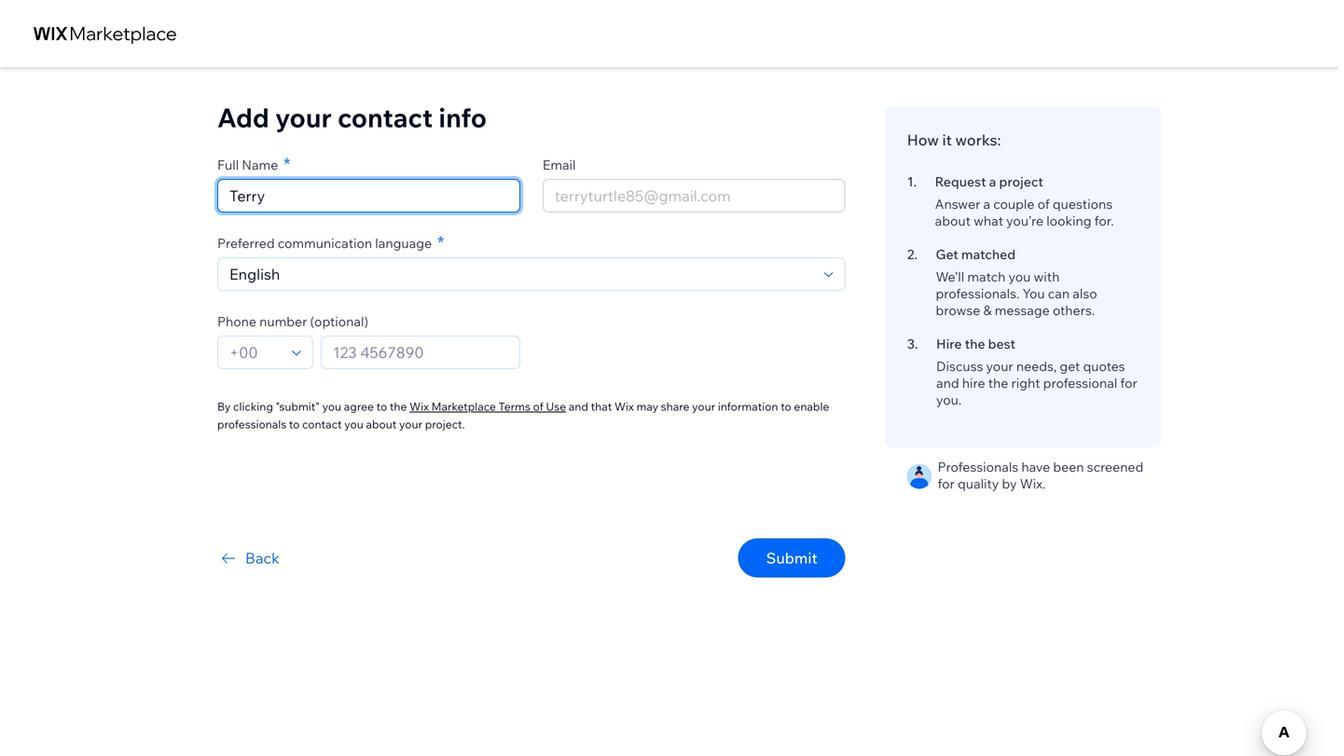 Task type: locate. For each thing, give the bounding box(es) containing it.
0 horizontal spatial you
[[322, 400, 341, 414]]

1 vertical spatial .
[[914, 246, 918, 263]]

wix up project.
[[409, 400, 429, 414]]

. down how
[[913, 173, 917, 190]]

matched
[[961, 246, 1016, 263]]

0 vertical spatial *
[[284, 153, 290, 174]]

your right share
[[692, 400, 715, 414]]

1 vertical spatial and
[[569, 400, 588, 414]]

Phone number (optional) field
[[224, 337, 286, 368], [327, 337, 514, 368]]

2 phone number (optional) field from the left
[[327, 337, 514, 368]]

. for 2
[[914, 246, 918, 263]]

1 vertical spatial contact
[[302, 417, 342, 431]]

0 vertical spatial of
[[1038, 196, 1050, 212]]

0 horizontal spatial of
[[533, 400, 544, 414]]

it
[[942, 131, 952, 149]]

0 horizontal spatial and
[[569, 400, 588, 414]]

screened
[[1087, 459, 1144, 475]]

(optional)
[[310, 313, 368, 330]]

0 horizontal spatial wix
[[409, 400, 429, 414]]

and right use
[[569, 400, 588, 414]]

wix marketplace terms of use link
[[409, 398, 566, 415]]

back button
[[217, 547, 280, 569]]

* right language
[[437, 232, 444, 253]]

your inside hire the best discuss your needs, get quotes and hire the right professional for you.
[[986, 358, 1013, 374]]

2 wix from the left
[[615, 400, 634, 414]]

the
[[965, 336, 985, 352], [988, 375, 1008, 391], [390, 400, 407, 414]]

of inside request a project answer a couple of questions about what you're looking for.
[[1038, 196, 1050, 212]]

1 vertical spatial about
[[366, 417, 397, 431]]

about down answer
[[935, 213, 971, 229]]

by
[[217, 400, 231, 414]]

information
[[718, 400, 778, 414]]

clicking
[[233, 400, 273, 414]]

and inside hire the best discuss your needs, get quotes and hire the right professional for you.
[[936, 375, 959, 391]]

and up you.
[[936, 375, 959, 391]]

you're
[[1006, 213, 1044, 229]]

you up you
[[1009, 269, 1031, 285]]

0 vertical spatial for
[[1120, 375, 1137, 391]]

0 vertical spatial and
[[936, 375, 959, 391]]

0 horizontal spatial for
[[938, 476, 955, 492]]

. for 1
[[913, 173, 917, 190]]

0 vertical spatial about
[[935, 213, 971, 229]]

your
[[275, 101, 332, 134], [986, 358, 1013, 374], [692, 400, 715, 414], [399, 417, 422, 431]]

0 horizontal spatial about
[[366, 417, 397, 431]]

1 horizontal spatial phone number (optional) field
[[327, 337, 514, 368]]

full
[[217, 157, 239, 173]]

have
[[1021, 459, 1050, 475]]

to
[[376, 400, 387, 414], [781, 400, 791, 414], [289, 417, 300, 431]]

can
[[1048, 285, 1070, 302]]

quality
[[958, 476, 999, 492]]

for left the quality
[[938, 476, 955, 492]]

1 horizontal spatial you
[[344, 417, 363, 431]]

may
[[636, 400, 658, 414]]

you down the agree
[[344, 417, 363, 431]]

. left get at the top right
[[914, 246, 918, 263]]

1 vertical spatial for
[[938, 476, 955, 492]]

hire
[[936, 336, 962, 352]]

2 horizontal spatial you
[[1009, 269, 1031, 285]]

1 horizontal spatial for
[[1120, 375, 1137, 391]]

professionals
[[217, 417, 286, 431]]

2 horizontal spatial to
[[781, 400, 791, 414]]

1 horizontal spatial wix
[[615, 400, 634, 414]]

professional
[[1043, 375, 1117, 391]]

for inside hire the best discuss your needs, get quotes and hire the right professional for you.
[[1120, 375, 1137, 391]]

1 horizontal spatial of
[[1038, 196, 1050, 212]]

Preferred communication language field
[[224, 258, 818, 290]]

contact left info
[[338, 101, 433, 134]]

preferred communication language *
[[217, 232, 444, 253]]

1 horizontal spatial and
[[936, 375, 959, 391]]

request
[[935, 173, 986, 190]]

0 vertical spatial a
[[989, 173, 996, 190]]

2 horizontal spatial the
[[988, 375, 1008, 391]]

0 vertical spatial contact
[[338, 101, 433, 134]]

and
[[936, 375, 959, 391], [569, 400, 588, 414]]

to down "submit"
[[289, 417, 300, 431]]

2 vertical spatial you
[[344, 417, 363, 431]]

questions
[[1053, 196, 1113, 212]]

. left hire
[[915, 336, 918, 352]]

.
[[913, 173, 917, 190], [914, 246, 918, 263], [915, 336, 918, 352]]

1 horizontal spatial the
[[965, 336, 985, 352]]

share
[[661, 400, 690, 414]]

you left the agree
[[322, 400, 341, 414]]

add your contact info
[[217, 101, 487, 134]]

phone number (optional) field down phone
[[224, 337, 286, 368]]

wix inside and that wix may share your information to enable professionals to contact you about your project.
[[615, 400, 634, 414]]

discuss
[[936, 358, 983, 374]]

a up what
[[983, 196, 990, 212]]

you
[[1009, 269, 1031, 285], [322, 400, 341, 414], [344, 417, 363, 431]]

enable
[[794, 400, 829, 414]]

1 vertical spatial the
[[988, 375, 1008, 391]]

0 horizontal spatial *
[[284, 153, 290, 174]]

match
[[967, 269, 1006, 285]]

0 vertical spatial .
[[913, 173, 917, 190]]

how
[[907, 131, 939, 149]]

. for 3
[[915, 336, 918, 352]]

for down quotes
[[1120, 375, 1137, 391]]

about down by clicking "submit" you agree to the wix marketplace terms of use
[[366, 417, 397, 431]]

to left the 'enable'
[[781, 400, 791, 414]]

1 horizontal spatial *
[[437, 232, 444, 253]]

also
[[1073, 285, 1097, 302]]

1 horizontal spatial about
[[935, 213, 971, 229]]

about inside and that wix may share your information to enable professionals to contact you about your project.
[[366, 417, 397, 431]]

your down best
[[986, 358, 1013, 374]]

professionals
[[938, 459, 1018, 475]]

submit
[[766, 549, 818, 567]]

0 vertical spatial you
[[1009, 269, 1031, 285]]

wix right 'that'
[[615, 400, 634, 414]]

use
[[546, 400, 566, 414]]

browse
[[936, 302, 980, 318]]

of up you're
[[1038, 196, 1050, 212]]

we'll
[[936, 269, 964, 285]]

2 vertical spatial the
[[390, 400, 407, 414]]

"submit"
[[276, 400, 320, 414]]

your right add
[[275, 101, 332, 134]]

get matched we'll match you with professionals. you can also browse & message others.
[[936, 246, 1097, 318]]

by clicking "submit" you agree to the wix marketplace terms of use
[[217, 400, 566, 414]]

contact down "submit"
[[302, 417, 342, 431]]

about
[[935, 213, 971, 229], [366, 417, 397, 431]]

for
[[1120, 375, 1137, 391], [938, 476, 955, 492]]

wix
[[409, 400, 429, 414], [615, 400, 634, 414]]

0 horizontal spatial phone number (optional) field
[[224, 337, 286, 368]]

looking
[[1046, 213, 1092, 229]]

to right the agree
[[376, 400, 387, 414]]

* right name
[[284, 153, 290, 174]]

1
[[907, 173, 913, 190]]

a left "project"
[[989, 173, 996, 190]]

*
[[284, 153, 290, 174], [437, 232, 444, 253]]

contact
[[338, 101, 433, 134], [302, 417, 342, 431]]

and inside and that wix may share your information to enable professionals to contact you about your project.
[[569, 400, 588, 414]]

a
[[989, 173, 996, 190], [983, 196, 990, 212]]

2 vertical spatial .
[[915, 336, 918, 352]]

phone number (optional) field up by clicking "submit" you agree to the wix marketplace terms of use
[[327, 337, 514, 368]]

3 .
[[907, 336, 918, 352]]

message
[[995, 302, 1050, 318]]

of left use
[[533, 400, 544, 414]]



Task type: describe. For each thing, give the bounding box(es) containing it.
1 wix from the left
[[409, 400, 429, 414]]

1 phone number (optional) field from the left
[[224, 337, 286, 368]]

get
[[936, 246, 958, 263]]

0 horizontal spatial the
[[390, 400, 407, 414]]

quotes
[[1083, 358, 1125, 374]]

1 vertical spatial *
[[437, 232, 444, 253]]

about inside request a project answer a couple of questions about what you're looking for.
[[935, 213, 971, 229]]

0 horizontal spatial to
[[289, 417, 300, 431]]

preferred
[[217, 235, 275, 251]]

&
[[983, 302, 992, 318]]

for inside professionals have been screened for quality by wix.
[[938, 476, 955, 492]]

hire the best discuss your needs, get quotes and hire the right professional for you.
[[936, 336, 1137, 408]]

3
[[907, 336, 915, 352]]

been
[[1053, 459, 1084, 475]]

couple
[[993, 196, 1035, 212]]

works:
[[955, 131, 1001, 149]]

your down by clicking "submit" you agree to the wix marketplace terms of use
[[399, 417, 422, 431]]

2
[[907, 246, 914, 263]]

full name *
[[217, 153, 290, 174]]

wix.
[[1020, 476, 1046, 492]]

info
[[439, 101, 487, 134]]

contact inside and that wix may share your information to enable professionals to contact you about your project.
[[302, 417, 342, 431]]

answer
[[935, 196, 980, 212]]

submit button
[[738, 539, 846, 578]]

name
[[242, 157, 278, 173]]

terms
[[498, 400, 531, 414]]

how it works:
[[907, 131, 1001, 149]]

Full Name field
[[224, 180, 514, 212]]

get
[[1060, 358, 1080, 374]]

2 .
[[907, 246, 918, 263]]

for.
[[1094, 213, 1114, 229]]

you.
[[936, 392, 962, 408]]

1 vertical spatial of
[[533, 400, 544, 414]]

back
[[245, 549, 280, 567]]

what
[[974, 213, 1003, 229]]

add
[[217, 101, 269, 134]]

marketplace
[[431, 400, 496, 414]]

number
[[259, 313, 307, 330]]

phone
[[217, 313, 256, 330]]

needs,
[[1016, 358, 1057, 374]]

email
[[543, 157, 576, 173]]

project
[[999, 173, 1043, 190]]

you inside get matched we'll match you with professionals. you can also browse & message others.
[[1009, 269, 1031, 285]]

right
[[1011, 375, 1040, 391]]

1 horizontal spatial to
[[376, 400, 387, 414]]

request a project answer a couple of questions about what you're looking for.
[[935, 173, 1114, 229]]

with
[[1034, 269, 1060, 285]]

1 .
[[907, 173, 917, 190]]

by
[[1002, 476, 1017, 492]]

you
[[1023, 285, 1045, 302]]

hire
[[962, 375, 985, 391]]

communication
[[278, 235, 372, 251]]

best
[[988, 336, 1016, 352]]

that
[[591, 400, 612, 414]]

phone number (optional)
[[217, 313, 368, 330]]

others.
[[1053, 302, 1095, 318]]

agree
[[344, 400, 374, 414]]

1 vertical spatial a
[[983, 196, 990, 212]]

you inside and that wix may share your information to enable professionals to contact you about your project.
[[344, 417, 363, 431]]

0 vertical spatial the
[[965, 336, 985, 352]]

1 vertical spatial you
[[322, 400, 341, 414]]

and that wix may share your information to enable professionals to contact you about your project.
[[217, 400, 829, 431]]

language
[[375, 235, 432, 251]]

professionals.
[[936, 285, 1020, 302]]

professionals have been screened for quality by wix.
[[938, 459, 1144, 492]]

project.
[[425, 417, 465, 431]]

Email field
[[549, 180, 839, 212]]



Task type: vqa. For each thing, say whether or not it's contained in the screenshot.
'Phone number (optional)' field
yes



